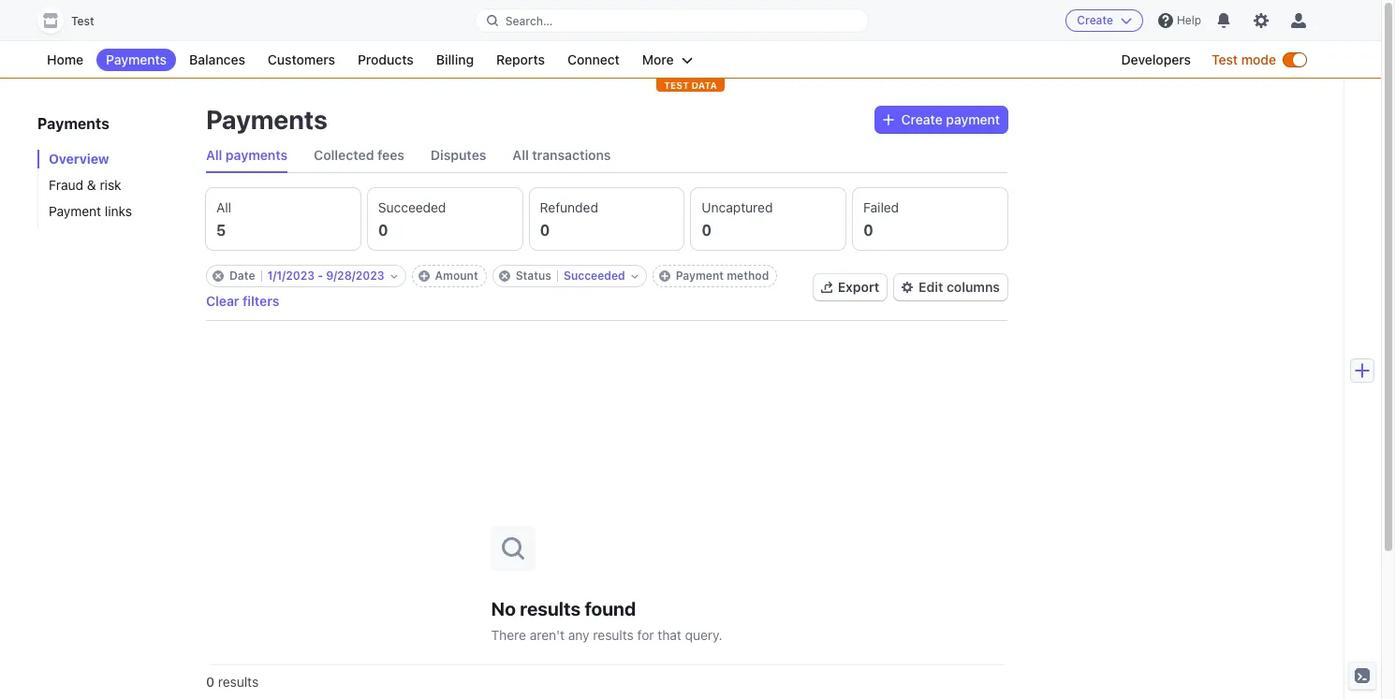Task type: describe. For each thing, give the bounding box(es) containing it.
status
[[516, 269, 552, 283]]

that
[[658, 627, 682, 643]]

add payment method image
[[659, 271, 670, 282]]

results for 0
[[218, 674, 259, 690]]

refunded 0
[[540, 200, 599, 239]]

clear filters button
[[206, 293, 279, 309]]

svg image
[[883, 114, 894, 126]]

succeeded for succeeded 0
[[378, 200, 446, 215]]

amount
[[435, 269, 478, 283]]

test
[[664, 80, 689, 91]]

payment
[[946, 111, 1000, 127]]

help button
[[1151, 6, 1209, 36]]

all for payments
[[206, 147, 222, 163]]

billing
[[436, 52, 474, 67]]

data
[[692, 80, 717, 91]]

no
[[491, 598, 516, 620]]

create for create payment
[[902, 111, 943, 127]]

payments up payments
[[206, 104, 328, 135]]

edit columns button
[[895, 274, 1008, 300]]

remove date image
[[213, 271, 224, 282]]

payment method
[[676, 269, 769, 283]]

fraud & risk
[[49, 177, 121, 193]]

for
[[638, 627, 654, 643]]

disputes
[[431, 147, 487, 163]]

payments
[[226, 147, 288, 163]]

clear filters toolbar
[[206, 265, 784, 309]]

export button
[[814, 274, 887, 300]]

more button
[[633, 49, 702, 71]]

columns
[[947, 279, 1000, 295]]

-
[[318, 269, 323, 283]]

clear filters
[[206, 293, 279, 309]]

test button
[[37, 7, 113, 34]]

more
[[642, 52, 674, 67]]

home
[[47, 52, 83, 67]]

tab list containing 5
[[206, 188, 1008, 250]]

add amount image
[[418, 271, 430, 282]]

found
[[585, 598, 636, 620]]

help
[[1177, 13, 1202, 27]]

refunded
[[540, 200, 599, 215]]

1 vertical spatial results
[[593, 627, 634, 643]]

succeeded for succeeded
[[564, 269, 625, 283]]

developers link
[[1112, 49, 1201, 71]]

collected fees
[[314, 147, 405, 163]]

developers
[[1122, 52, 1192, 67]]

payment links link
[[37, 202, 187, 221]]

all transactions link
[[513, 139, 611, 172]]

reports
[[497, 52, 545, 67]]

collected
[[314, 147, 374, 163]]

5
[[216, 222, 226, 239]]

all for 5
[[216, 200, 231, 215]]

search…
[[506, 14, 553, 28]]

customers
[[268, 52, 335, 67]]

0 results
[[206, 674, 259, 690]]

no results found there aren't any results for that query.
[[491, 598, 723, 643]]

all for transactions
[[513, 147, 529, 163]]

risk
[[100, 177, 121, 193]]

all 5
[[216, 200, 231, 239]]

collected fees link
[[314, 139, 405, 172]]



Task type: locate. For each thing, give the bounding box(es) containing it.
payments
[[106, 52, 167, 67], [206, 104, 328, 135], [37, 115, 109, 132]]

balances
[[189, 52, 245, 67]]

payment for payment links
[[49, 203, 101, 219]]

tab list up refunded in the left top of the page
[[206, 139, 1008, 173]]

payment for payment method
[[676, 269, 724, 283]]

all payments
[[206, 147, 288, 163]]

0 for refunded 0
[[540, 222, 550, 239]]

overview link
[[37, 150, 187, 169]]

Search… search field
[[476, 9, 869, 32]]

create payment button
[[875, 107, 1008, 133]]

0 horizontal spatial payment
[[49, 203, 101, 219]]

remove status image
[[499, 271, 510, 282]]

mode
[[1242, 52, 1277, 67]]

home link
[[37, 49, 93, 71]]

payment down fraud
[[49, 203, 101, 219]]

succeeded 0
[[378, 200, 446, 239]]

0 horizontal spatial create
[[902, 111, 943, 127]]

create for create
[[1078, 13, 1114, 27]]

all left payments
[[206, 147, 222, 163]]

uncaptured
[[702, 200, 773, 215]]

0 vertical spatial succeeded
[[378, 200, 446, 215]]

tab list up the edit status image
[[206, 188, 1008, 250]]

1 vertical spatial create
[[902, 111, 943, 127]]

payment links
[[49, 203, 132, 219]]

failed
[[864, 200, 899, 215]]

0
[[378, 222, 388, 239], [540, 222, 550, 239], [702, 222, 712, 239], [864, 222, 874, 239], [206, 674, 214, 690]]

fraud
[[49, 177, 83, 193]]

test for test
[[71, 14, 94, 28]]

1 tab list from the top
[[206, 139, 1008, 173]]

results
[[520, 598, 581, 620], [593, 627, 634, 643], [218, 674, 259, 690]]

0 vertical spatial tab list
[[206, 139, 1008, 173]]

2 tab list from the top
[[206, 188, 1008, 250]]

billing link
[[427, 49, 483, 71]]

all
[[206, 147, 222, 163], [513, 147, 529, 163], [216, 200, 231, 215]]

results for no
[[520, 598, 581, 620]]

0 vertical spatial create
[[1078, 13, 1114, 27]]

all up 5
[[216, 200, 231, 215]]

create right the svg icon
[[902, 111, 943, 127]]

reports link
[[487, 49, 555, 71]]

1 horizontal spatial payment
[[676, 269, 724, 283]]

payments right home
[[106, 52, 167, 67]]

transactions
[[532, 147, 611, 163]]

0 inside failed 0
[[864, 222, 874, 239]]

connect
[[568, 52, 620, 67]]

1 horizontal spatial test
[[1212, 52, 1238, 67]]

payments up overview
[[37, 115, 109, 132]]

all payments link
[[206, 139, 288, 172]]

filters
[[243, 293, 279, 309]]

1 vertical spatial tab list
[[206, 188, 1008, 250]]

edit columns
[[919, 279, 1000, 295]]

date
[[230, 269, 255, 283]]

overview
[[49, 151, 109, 167]]

fraud & risk link
[[37, 176, 187, 195]]

test for test mode
[[1212, 52, 1238, 67]]

0 horizontal spatial results
[[218, 674, 259, 690]]

payment
[[49, 203, 101, 219], [676, 269, 724, 283]]

succeeded
[[378, 200, 446, 215], [564, 269, 625, 283]]

there
[[491, 627, 526, 643]]

links
[[105, 203, 132, 219]]

all left transactions
[[513, 147, 529, 163]]

disputes link
[[431, 139, 487, 172]]

Search… text field
[[476, 9, 869, 32]]

0 vertical spatial results
[[520, 598, 581, 620]]

payments inside 'link'
[[106, 52, 167, 67]]

test
[[71, 14, 94, 28], [1212, 52, 1238, 67]]

succeeded left the edit status image
[[564, 269, 625, 283]]

1 vertical spatial test
[[1212, 52, 1238, 67]]

uncaptured 0
[[702, 200, 773, 239]]

failed 0
[[864, 200, 899, 239]]

clear
[[206, 293, 239, 309]]

1 vertical spatial succeeded
[[564, 269, 625, 283]]

succeeded down fees
[[378, 200, 446, 215]]

2 horizontal spatial results
[[593, 627, 634, 643]]

0 vertical spatial payment
[[49, 203, 101, 219]]

all transactions
[[513, 147, 611, 163]]

create button
[[1066, 9, 1144, 32]]

edit status image
[[631, 273, 639, 280]]

connect link
[[558, 49, 629, 71]]

2 vertical spatial results
[[218, 674, 259, 690]]

0 for failed 0
[[864, 222, 874, 239]]

1 vertical spatial payment
[[676, 269, 724, 283]]

1 horizontal spatial succeeded
[[564, 269, 625, 283]]

1 horizontal spatial results
[[520, 598, 581, 620]]

0 horizontal spatial test
[[71, 14, 94, 28]]

0 for succeeded 0
[[378, 222, 388, 239]]

create inside button
[[1078, 13, 1114, 27]]

1/1/2023
[[267, 269, 315, 283]]

create inside popup button
[[902, 111, 943, 127]]

0 inside succeeded 0
[[378, 222, 388, 239]]

0 inside refunded 0
[[540, 222, 550, 239]]

create
[[1078, 13, 1114, 27], [902, 111, 943, 127]]

1 horizontal spatial create
[[1078, 13, 1114, 27]]

0 vertical spatial test
[[71, 14, 94, 28]]

balances link
[[180, 49, 255, 71]]

0 inside uncaptured 0
[[702, 222, 712, 239]]

method
[[727, 269, 769, 283]]

products link
[[348, 49, 423, 71]]

tab list containing all payments
[[206, 139, 1008, 173]]

9/28/2023
[[326, 269, 385, 283]]

products
[[358, 52, 414, 67]]

create up developers link
[[1078, 13, 1114, 27]]

0 for uncaptured 0
[[702, 222, 712, 239]]

0 horizontal spatial succeeded
[[378, 200, 446, 215]]

test up home
[[71, 14, 94, 28]]

&
[[87, 177, 96, 193]]

edit
[[919, 279, 944, 295]]

test inside button
[[71, 14, 94, 28]]

customers link
[[258, 49, 345, 71]]

test mode
[[1212, 52, 1277, 67]]

any
[[568, 627, 590, 643]]

1/1/2023 - 9/28/2023
[[267, 269, 385, 283]]

succeeded inside clear filters toolbar
[[564, 269, 625, 283]]

query.
[[685, 627, 723, 643]]

payment inside clear filters toolbar
[[676, 269, 724, 283]]

export
[[838, 279, 880, 295]]

fees
[[378, 147, 405, 163]]

payments link
[[97, 49, 176, 71]]

test data
[[664, 80, 717, 91]]

create payment
[[902, 111, 1000, 127]]

tab list
[[206, 139, 1008, 173], [206, 188, 1008, 250]]

aren't
[[530, 627, 565, 643]]

edit date image
[[390, 273, 398, 280]]

test left mode
[[1212, 52, 1238, 67]]

payment right add payment method image
[[676, 269, 724, 283]]



Task type: vqa. For each thing, say whether or not it's contained in the screenshot.
"by"
no



